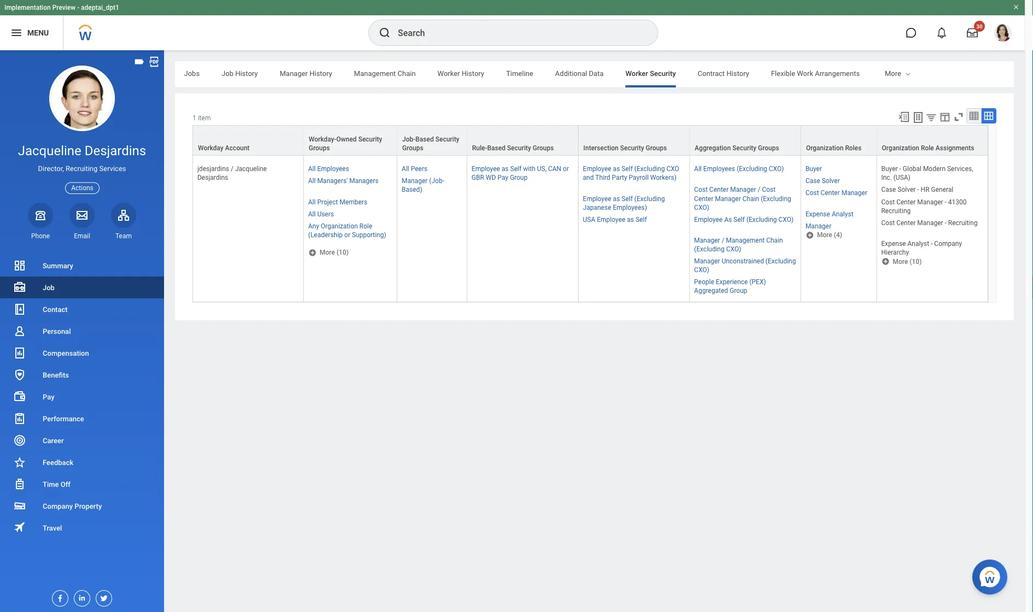 Task type: locate. For each thing, give the bounding box(es) containing it.
0 horizontal spatial recruiting
[[66, 165, 98, 173]]

solver up cost center manager link on the right of page
[[822, 177, 840, 185]]

self inside employee as self (excluding cxo and third party payroll workers)
[[622, 165, 633, 173]]

0 vertical spatial recruiting
[[66, 165, 98, 173]]

0 horizontal spatial desjardins
[[85, 143, 146, 159]]

buyer - global modern services, inc. (usa) element
[[882, 163, 974, 182]]

(excluding down aggregation security groups
[[737, 165, 767, 173]]

as for can
[[502, 165, 509, 173]]

employee up third
[[583, 165, 612, 173]]

employee as self (excluding cxo)
[[694, 216, 794, 223]]

2 horizontal spatial recruiting
[[949, 219, 978, 227]]

manager link
[[806, 220, 832, 230]]

search image
[[378, 26, 391, 39]]

0 vertical spatial solver
[[822, 177, 840, 185]]

1 vertical spatial company
[[43, 503, 73, 511]]

items selected list containing all employees
[[308, 163, 393, 248]]

contact image
[[13, 303, 26, 316]]

performance link
[[0, 408, 164, 430]]

0 horizontal spatial employees
[[317, 165, 349, 173]]

1 vertical spatial /
[[758, 186, 761, 194]]

2 row from the top
[[193, 156, 989, 303]]

1 horizontal spatial buyer
[[882, 165, 898, 173]]

party
[[612, 174, 627, 182]]

organization up global in the right top of the page
[[882, 144, 920, 152]]

cost center manager - 41300 recruiting element
[[882, 196, 967, 215]]

employee down japanese
[[597, 216, 626, 223]]

data
[[589, 69, 604, 77]]

worker history
[[438, 69, 484, 77]]

1 horizontal spatial or
[[563, 165, 569, 173]]

employee as self (excluding cxo and third party payroll workers) link
[[583, 163, 680, 182]]

(excluding up people
[[694, 245, 725, 253]]

2 items selected list from the left
[[402, 163, 462, 194]]

more (10) button down (leadership
[[308, 248, 350, 257]]

1 vertical spatial chain
[[743, 195, 760, 203]]

or left supporting)
[[344, 231, 350, 239]]

cxo) inside manager unconstrained (excluding cxo)
[[694, 266, 710, 274]]

aggregated
[[694, 287, 728, 295]]

cxo)
[[769, 165, 784, 173], [694, 204, 710, 211], [779, 216, 794, 223], [727, 245, 742, 253], [694, 266, 710, 274]]

0 vertical spatial expense
[[806, 210, 830, 218]]

workday-
[[309, 136, 337, 143]]

groups for job-based security groups
[[402, 144, 424, 152]]

employees for center
[[704, 165, 735, 173]]

1 horizontal spatial chain
[[743, 195, 760, 203]]

twitter image
[[96, 591, 108, 603]]

analyst inside expense analyst - company hierarchy
[[908, 240, 930, 248]]

0 vertical spatial pay
[[498, 174, 509, 182]]

0 horizontal spatial worker
[[438, 69, 460, 77]]

additional
[[555, 69, 587, 77]]

analyst down "cost center manager - recruiting" on the right of page
[[908, 240, 930, 248]]

0 horizontal spatial jacqueline
[[18, 143, 81, 159]]

mail image
[[76, 209, 89, 222]]

- left 41300
[[945, 198, 947, 206]]

1 vertical spatial group
[[730, 287, 748, 295]]

items selected list containing buyer
[[806, 163, 872, 231]]

2 worker from the left
[[626, 69, 648, 77]]

group down with
[[510, 174, 528, 182]]

recruiting down jacqueline desjardins
[[66, 165, 98, 173]]

0 vertical spatial management
[[354, 69, 396, 77]]

0 horizontal spatial more (10)
[[320, 249, 349, 257]]

0 vertical spatial based
[[416, 136, 434, 143]]

manager inside tab list
[[280, 69, 308, 77]]

worker for worker security
[[626, 69, 648, 77]]

general
[[931, 186, 954, 194]]

buyer inside buyer - global modern services, inc. (usa)
[[882, 165, 898, 173]]

groups inside job-based security groups
[[402, 144, 424, 152]]

(excluding down cost center manager / cost center manager chain (excluding cxo)
[[747, 216, 777, 223]]

1 horizontal spatial employees
[[704, 165, 735, 173]]

center down case solver
[[821, 189, 840, 197]]

chain inside manager / management chain (excluding cxo)
[[767, 237, 783, 244]]

list
[[0, 255, 164, 539]]

4 history from the left
[[727, 69, 749, 77]]

2 vertical spatial /
[[722, 237, 725, 244]]

1 horizontal spatial more (10)
[[893, 258, 922, 266]]

all employees link
[[308, 163, 349, 173]]

0 horizontal spatial solver
[[822, 177, 840, 185]]

groups down workday-
[[309, 144, 330, 152]]

/ inside manager / management chain (excluding cxo)
[[722, 237, 725, 244]]

- up the (usa)
[[900, 165, 902, 173]]

1 employees from the left
[[317, 165, 349, 173]]

based inside job-based security groups
[[416, 136, 434, 143]]

cost for cost center manager - recruiting
[[882, 219, 895, 227]]

(excluding up (pex)
[[766, 258, 796, 265]]

all for all managers' managers
[[308, 177, 316, 185]]

feedback image
[[13, 456, 26, 469]]

benefits
[[43, 371, 69, 379]]

groups up us,
[[533, 144, 554, 152]]

0 horizontal spatial company
[[43, 503, 73, 511]]

case for case solver
[[806, 177, 821, 185]]

6 items selected list from the left
[[882, 163, 984, 257]]

job right jobs
[[222, 69, 234, 77]]

1 horizontal spatial management
[[726, 237, 765, 244]]

/ inside jdesjardins / jacqueline desjardins
[[231, 165, 234, 173]]

1 horizontal spatial analyst
[[908, 240, 930, 248]]

jacqueline
[[18, 143, 81, 159], [235, 165, 267, 173]]

as inside employee as self (excluding japanese employees)
[[613, 195, 620, 203]]

case
[[806, 177, 821, 185], [882, 186, 896, 194]]

organization
[[806, 144, 844, 152], [882, 144, 920, 152], [321, 222, 358, 230]]

employee as self (excluding japanese employees)
[[583, 195, 665, 211]]

security right owned
[[358, 136, 382, 143]]

0 vertical spatial job
[[222, 69, 234, 77]]

employee as self with us, can or gbr wd pay group link
[[472, 163, 569, 182]]

managers
[[349, 177, 379, 185]]

1 vertical spatial recruiting
[[882, 207, 911, 215]]

/ down the as
[[722, 237, 725, 244]]

cxo) up employee as self (excluding cxo) link
[[694, 204, 710, 211]]

self
[[510, 165, 522, 173], [622, 165, 633, 173], [622, 195, 633, 203], [636, 216, 647, 223], [734, 216, 745, 223]]

phone jacqueline desjardins element
[[28, 232, 53, 241]]

0 horizontal spatial /
[[231, 165, 234, 173]]

1 horizontal spatial recruiting
[[882, 207, 911, 215]]

1 vertical spatial solver
[[898, 186, 916, 194]]

self left with
[[510, 165, 522, 173]]

0 vertical spatial analyst
[[832, 210, 854, 218]]

1 history from the left
[[235, 69, 258, 77]]

cxo) inside cost center manager / cost center manager chain (excluding cxo)
[[694, 204, 710, 211]]

more (10) button
[[308, 248, 350, 257], [882, 257, 923, 266]]

self inside employee as self (excluding japanese employees)
[[622, 195, 633, 203]]

employees)
[[613, 204, 647, 211]]

manager
[[280, 69, 308, 77], [402, 177, 428, 185], [730, 186, 756, 194], [842, 189, 868, 197], [715, 195, 741, 203], [918, 198, 944, 206], [918, 219, 944, 227], [806, 222, 832, 230], [694, 237, 720, 244], [694, 258, 720, 265]]

1 horizontal spatial job
[[222, 69, 234, 77]]

employee left the as
[[694, 216, 723, 223]]

0 vertical spatial group
[[510, 174, 528, 182]]

job image
[[13, 281, 26, 294]]

groups up all employees (excluding cxo) link
[[758, 144, 779, 152]]

1 row from the top
[[193, 125, 989, 156]]

center for cost center manager - recruiting
[[897, 219, 916, 227]]

role inside popup button
[[921, 144, 934, 152]]

based up peers
[[416, 136, 434, 143]]

case down buyer link at the top right
[[806, 177, 821, 185]]

center down cost center manager - 41300 recruiting
[[897, 219, 916, 227]]

all left managers'
[[308, 177, 316, 185]]

(job-
[[429, 177, 445, 185]]

groups
[[309, 144, 330, 152], [402, 144, 424, 152], [533, 144, 554, 152], [646, 144, 667, 152], [758, 144, 779, 152]]

and
[[583, 174, 594, 182]]

rule-
[[472, 144, 487, 152]]

1 horizontal spatial expense
[[882, 240, 906, 248]]

security left contract
[[650, 69, 676, 77]]

1 horizontal spatial role
[[921, 144, 934, 152]]

tab list containing jobs
[[0, 61, 860, 88]]

cxo) up unconstrained
[[727, 245, 742, 253]]

4 items selected list from the left
[[694, 163, 797, 295]]

cost inside cost center manager - 41300 recruiting
[[882, 198, 895, 206]]

all down workday-
[[308, 165, 316, 173]]

1 vertical spatial jacqueline
[[235, 165, 267, 173]]

1 vertical spatial pay
[[43, 393, 54, 401]]

expense for expense analyst - company hierarchy
[[882, 240, 906, 248]]

center inside cost center manager - 41300 recruiting
[[897, 198, 916, 206]]

case down inc.
[[882, 186, 896, 194]]

more (4) button
[[806, 231, 844, 240]]

supporting)
[[352, 231, 386, 239]]

/ for management
[[722, 237, 725, 244]]

more (10) down (leadership
[[320, 249, 349, 257]]

chain left worker history
[[398, 69, 416, 77]]

jacqueline up director,
[[18, 143, 81, 159]]

chain up employee as self (excluding cxo) link
[[743, 195, 760, 203]]

(excluding inside employee as self (excluding japanese employees)
[[635, 195, 665, 203]]

employees down the aggregation
[[704, 165, 735, 173]]

- right "preview" at the top of page
[[77, 4, 79, 11]]

employee up japanese
[[583, 195, 612, 203]]

all left peers
[[402, 165, 409, 173]]

- inside cost center manager - 41300 recruiting
[[945, 198, 947, 206]]

self up 'employees)'
[[622, 195, 633, 203]]

0 vertical spatial case
[[806, 177, 821, 185]]

pay down benefits
[[43, 393, 54, 401]]

desjardins up services
[[85, 143, 146, 159]]

payroll
[[629, 174, 649, 182]]

property
[[75, 503, 102, 511]]

manager inside cost center manager - 41300 recruiting
[[918, 198, 944, 206]]

company down time off at the left of the page
[[43, 503, 73, 511]]

self down 'employees)'
[[636, 216, 647, 223]]

0 vertical spatial (10)
[[337, 249, 349, 257]]

as inside employee as self (excluding cxo and third party payroll workers)
[[613, 165, 620, 173]]

group
[[510, 174, 528, 182], [730, 287, 748, 295]]

recruiting down case solver - hr general
[[882, 207, 911, 215]]

more (10) button down hierarchy
[[882, 257, 923, 266]]

0 vertical spatial role
[[921, 144, 934, 152]]

1 horizontal spatial case
[[882, 186, 896, 194]]

expense up hierarchy
[[882, 240, 906, 248]]

phone button
[[28, 203, 53, 241]]

0 horizontal spatial group
[[510, 174, 528, 182]]

more up export to excel icon
[[885, 69, 902, 77]]

pay right wd
[[498, 174, 509, 182]]

all right cxo
[[694, 165, 702, 173]]

1 vertical spatial more (10)
[[893, 258, 922, 266]]

0 horizontal spatial job
[[43, 284, 55, 292]]

1 vertical spatial based
[[487, 144, 506, 152]]

personal link
[[0, 321, 164, 342]]

analyst for expense analyst
[[832, 210, 854, 218]]

0 vertical spatial /
[[231, 165, 234, 173]]

1 horizontal spatial solver
[[898, 186, 916, 194]]

solver down the (usa)
[[898, 186, 916, 194]]

employee inside usa employee as self 'link'
[[597, 216, 626, 223]]

travel image
[[13, 521, 26, 534]]

pay link
[[0, 386, 164, 408]]

cost for cost center manager - 41300 recruiting
[[882, 198, 895, 206]]

table image
[[969, 111, 980, 121]]

1 horizontal spatial jacqueline
[[235, 165, 267, 173]]

0 horizontal spatial case
[[806, 177, 821, 185]]

(excluding inside manager / management chain (excluding cxo)
[[694, 245, 725, 253]]

1 horizontal spatial /
[[722, 237, 725, 244]]

2 horizontal spatial organization
[[882, 144, 920, 152]]

0 vertical spatial chain
[[398, 69, 416, 77]]

(10) down any organization role (leadership or supporting)
[[337, 249, 349, 257]]

employee inside employee as self (excluding cxo and third party payroll workers)
[[583, 165, 612, 173]]

workday
[[198, 144, 224, 152]]

self up party
[[622, 165, 633, 173]]

more down (leadership
[[320, 249, 335, 257]]

organization up buyer link at the top right
[[806, 144, 844, 152]]

1 horizontal spatial organization
[[806, 144, 844, 152]]

fullscreen image
[[953, 111, 965, 123]]

cxo) left buyer link at the top right
[[769, 165, 784, 173]]

(10) down expense analyst - company hierarchy
[[910, 258, 922, 266]]

all up all users link
[[308, 198, 316, 206]]

expense up manager link
[[806, 210, 830, 218]]

job up "contact"
[[43, 284, 55, 292]]

self inside 'link'
[[636, 216, 647, 223]]

workday account button
[[193, 126, 303, 155]]

3 groups from the left
[[533, 144, 554, 152]]

all for all users
[[308, 210, 316, 218]]

center down case solver - hr general
[[897, 198, 916, 206]]

2 horizontal spatial chain
[[767, 237, 783, 244]]

as down rule-based security groups
[[502, 165, 509, 173]]

manager history
[[280, 69, 332, 77]]

all for all employees
[[308, 165, 316, 173]]

implementation
[[4, 4, 51, 11]]

recruiting down 41300
[[949, 219, 978, 227]]

0 horizontal spatial pay
[[43, 393, 54, 401]]

cost
[[694, 186, 708, 194], [762, 186, 776, 194], [806, 189, 819, 197], [882, 198, 895, 206], [882, 219, 895, 227]]

1 horizontal spatial (10)
[[910, 258, 922, 266]]

worker security
[[626, 69, 676, 77]]

0 vertical spatial company
[[935, 240, 962, 248]]

center up employee as self (excluding cxo) link
[[694, 195, 714, 203]]

or
[[563, 165, 569, 173], [344, 231, 350, 239]]

0 horizontal spatial buyer
[[806, 165, 822, 173]]

(excluding up 'employees)'
[[635, 195, 665, 203]]

time off
[[43, 481, 71, 489]]

group down experience
[[730, 287, 748, 295]]

2 horizontal spatial /
[[758, 186, 761, 194]]

as inside employee as self with us, can or gbr wd pay group
[[502, 165, 509, 173]]

managers'
[[317, 177, 348, 185]]

phone image
[[33, 209, 48, 222]]

toolbar
[[893, 108, 997, 125]]

0 vertical spatial jacqueline
[[18, 143, 81, 159]]

management
[[354, 69, 396, 77], [726, 237, 765, 244]]

tab list
[[0, 61, 860, 88]]

aggregation
[[695, 144, 731, 152]]

buyer up inc.
[[882, 165, 898, 173]]

job-based security groups button
[[398, 126, 467, 155]]

1 horizontal spatial based
[[487, 144, 506, 152]]

actions button
[[65, 183, 99, 194]]

manager inside manager / management chain (excluding cxo)
[[694, 237, 720, 244]]

expense inside expense analyst - company hierarchy
[[882, 240, 906, 248]]

/ down all employees (excluding cxo)
[[758, 186, 761, 194]]

employee up wd
[[472, 165, 500, 173]]

self inside employee as self with us, can or gbr wd pay group
[[510, 165, 522, 173]]

0 horizontal spatial role
[[360, 222, 373, 230]]

0 horizontal spatial management
[[354, 69, 396, 77]]

or inside employee as self with us, can or gbr wd pay group
[[563, 165, 569, 173]]

1 vertical spatial management
[[726, 237, 765, 244]]

linkedin image
[[74, 591, 86, 603]]

company property image
[[13, 500, 26, 513]]

1 vertical spatial expense
[[882, 240, 906, 248]]

1 vertical spatial case
[[882, 186, 896, 194]]

3 history from the left
[[462, 69, 484, 77]]

job for job
[[43, 284, 55, 292]]

more down hierarchy
[[893, 258, 908, 266]]

2 vertical spatial recruiting
[[949, 219, 978, 227]]

1 vertical spatial role
[[360, 222, 373, 230]]

close environment banner image
[[1013, 4, 1020, 10]]

more (10) for the right more (10) dropdown button
[[893, 258, 922, 266]]

row containing jdesjardins / jacqueline desjardins
[[193, 156, 989, 303]]

0 horizontal spatial organization
[[321, 222, 358, 230]]

1 groups from the left
[[309, 144, 330, 152]]

0 vertical spatial more (10)
[[320, 249, 349, 257]]

workers)
[[651, 174, 677, 182]]

cost for cost center manager
[[806, 189, 819, 197]]

security inside workday-owned security groups
[[358, 136, 382, 143]]

security inside rule-based security groups popup button
[[507, 144, 531, 152]]

notifications large image
[[937, 27, 948, 38]]

job inside navigation pane "region"
[[43, 284, 55, 292]]

buyer for buyer - global modern services, inc. (usa)
[[882, 165, 898, 173]]

employee inside employee as self (excluding japanese employees)
[[583, 195, 612, 203]]

all up any at the top of the page
[[308, 210, 316, 218]]

1 buyer from the left
[[806, 165, 822, 173]]

tag image
[[133, 56, 146, 68]]

job link
[[0, 277, 164, 299]]

based for rule-
[[487, 144, 506, 152]]

- down "cost center manager - recruiting" on the right of page
[[931, 240, 933, 248]]

security up with
[[507, 144, 531, 152]]

0 horizontal spatial (10)
[[337, 249, 349, 257]]

(excluding up employee as self (excluding cxo) link
[[761, 195, 792, 203]]

inc.
[[882, 174, 892, 182]]

pay inside employee as self with us, can or gbr wd pay group
[[498, 174, 509, 182]]

solver
[[822, 177, 840, 185], [898, 186, 916, 194]]

employees
[[317, 165, 349, 173], [704, 165, 735, 173]]

case for case solver - hr general
[[882, 186, 896, 194]]

cost center manager
[[806, 189, 868, 197]]

modern
[[923, 165, 946, 173]]

chain down employee as self (excluding cxo)
[[767, 237, 783, 244]]

jacqueline down account
[[235, 165, 267, 173]]

analyst down the cost center manager
[[832, 210, 854, 218]]

items selected list
[[308, 163, 393, 248], [402, 163, 462, 194], [583, 163, 685, 224], [694, 163, 797, 295], [806, 163, 872, 231], [882, 163, 984, 257]]

2 groups from the left
[[402, 144, 424, 152]]

1 vertical spatial or
[[344, 231, 350, 239]]

0 vertical spatial or
[[563, 165, 569, 173]]

as down 'employees)'
[[627, 216, 634, 223]]

1 vertical spatial (10)
[[910, 258, 922, 266]]

company property
[[43, 503, 102, 511]]

as for employees)
[[613, 195, 620, 203]]

0 horizontal spatial analyst
[[832, 210, 854, 218]]

feedback
[[43, 459, 73, 467]]

(excluding up 'payroll'
[[635, 165, 665, 173]]

2 vertical spatial chain
[[767, 237, 783, 244]]

items selected list containing employee as self (excluding cxo and third party payroll workers)
[[583, 163, 685, 224]]

as inside usa employee as self 'link'
[[627, 216, 634, 223]]

security right the job-
[[436, 136, 460, 143]]

organization up (leadership
[[321, 222, 358, 230]]

security up the employee as self (excluding cxo and third party payroll workers) link
[[620, 144, 644, 152]]

center down all employees (excluding cxo)
[[710, 186, 729, 194]]

1 horizontal spatial group
[[730, 287, 748, 295]]

0 horizontal spatial chain
[[398, 69, 416, 77]]

(usa)
[[894, 174, 911, 182]]

employee inside employee as self (excluding cxo) link
[[694, 216, 723, 223]]

all managers' managers link
[[308, 175, 379, 185]]

security up all employees (excluding cxo) link
[[733, 144, 757, 152]]

all for all employees (excluding cxo)
[[694, 165, 702, 173]]

1 horizontal spatial company
[[935, 240, 962, 248]]

export to worksheets image
[[912, 111, 925, 124]]

(leadership
[[308, 231, 343, 239]]

manager inside manager unconstrained (excluding cxo)
[[694, 258, 720, 265]]

1 horizontal spatial worker
[[626, 69, 648, 77]]

more down manager link
[[817, 232, 833, 239]]

facebook image
[[53, 591, 65, 603]]

0 vertical spatial desjardins
[[85, 143, 146, 159]]

as up 'employees)'
[[613, 195, 620, 203]]

/ inside cost center manager / cost center manager chain (excluding cxo)
[[758, 186, 761, 194]]

groups inside workday-owned security groups
[[309, 144, 330, 152]]

employee inside employee as self with us, can or gbr wd pay group
[[472, 165, 500, 173]]

recruiting
[[66, 165, 98, 173], [882, 207, 911, 215], [949, 219, 978, 227]]

list containing summary
[[0, 255, 164, 539]]

/ right jdesjardins
[[231, 165, 234, 173]]

groups up cxo
[[646, 144, 667, 152]]

chain inside cost center manager / cost center manager chain (excluding cxo)
[[743, 195, 760, 203]]

5 items selected list from the left
[[806, 163, 872, 231]]

1 vertical spatial job
[[43, 284, 55, 292]]

0 horizontal spatial expense
[[806, 210, 830, 218]]

implementation preview -   adeptai_dpt1
[[4, 4, 119, 11]]

as up party
[[613, 165, 620, 173]]

2 history from the left
[[310, 69, 332, 77]]

1 horizontal spatial desjardins
[[198, 174, 228, 182]]

1 vertical spatial analyst
[[908, 240, 930, 248]]

case solver link
[[806, 175, 840, 185]]

row
[[193, 125, 989, 156], [193, 156, 989, 303]]

hierarchy
[[882, 249, 909, 256]]

users
[[317, 210, 334, 218]]

travel
[[43, 524, 62, 533]]

management down employee as self (excluding cxo)
[[726, 237, 765, 244]]

1 vertical spatial desjardins
[[198, 174, 228, 182]]

2 buyer from the left
[[882, 165, 898, 173]]

manager inside manager (job- based)
[[402, 177, 428, 185]]

employee for and
[[583, 165, 612, 173]]

organization roles
[[806, 144, 862, 152]]

1 items selected list from the left
[[308, 163, 393, 248]]

groups for workday-owned security groups
[[309, 144, 330, 152]]

expense for expense analyst
[[806, 210, 830, 218]]

more (10) down hierarchy
[[893, 258, 922, 266]]

more (4)
[[817, 232, 843, 239]]

all
[[308, 165, 316, 173], [402, 165, 409, 173], [694, 165, 702, 173], [308, 177, 316, 185], [308, 198, 316, 206], [308, 210, 316, 218]]

solver for case solver
[[822, 177, 840, 185]]

buyer up case solver link on the top right of the page
[[806, 165, 822, 173]]

1 horizontal spatial pay
[[498, 174, 509, 182]]

1 worker from the left
[[438, 69, 460, 77]]

center for cost center manager / cost center manager chain (excluding cxo)
[[710, 186, 729, 194]]

organization inside any organization role (leadership or supporting)
[[321, 222, 358, 230]]

navigation pane region
[[0, 50, 164, 613]]

desjardins down jdesjardins
[[198, 174, 228, 182]]

employees up managers'
[[317, 165, 349, 173]]

4 groups from the left
[[646, 144, 667, 152]]

0 horizontal spatial or
[[344, 231, 350, 239]]

3 items selected list from the left
[[583, 163, 685, 224]]

chain inside tab list
[[398, 69, 416, 77]]

2 employees from the left
[[704, 165, 735, 173]]

based up wd
[[487, 144, 506, 152]]

Search Workday  search field
[[398, 21, 635, 45]]

(4)
[[834, 232, 843, 239]]

or right 'can'
[[563, 165, 569, 173]]

0 horizontal spatial based
[[416, 136, 434, 143]]



Task type: describe. For each thing, give the bounding box(es) containing it.
services
[[99, 165, 126, 173]]

any organization role (leadership or supporting)
[[308, 222, 386, 239]]

performance image
[[13, 413, 26, 426]]

personal image
[[13, 325, 26, 338]]

experience
[[716, 278, 748, 286]]

as
[[725, 216, 732, 223]]

cost center manager - recruiting
[[882, 219, 978, 227]]

- inside menu banner
[[77, 4, 79, 11]]

employees for managers'
[[317, 165, 349, 173]]

can
[[548, 165, 562, 173]]

flexible work arrangements
[[771, 69, 860, 77]]

cost center manager / cost center manager chain (excluding cxo)
[[694, 186, 792, 211]]

company inside expense analyst - company hierarchy
[[935, 240, 962, 248]]

all for all peers
[[402, 165, 409, 173]]

groups for rule-based security groups
[[533, 144, 554, 152]]

job-based security groups
[[402, 136, 460, 152]]

expense analyst - company hierarchy element
[[882, 238, 962, 256]]

(10) for the right more (10) dropdown button
[[910, 258, 922, 266]]

(10) for leftmost more (10) dropdown button
[[337, 249, 349, 257]]

click to view/edit grid preferences image
[[939, 111, 951, 123]]

select to filter grid data image
[[926, 112, 938, 123]]

people experience (pex) aggregated group
[[694, 278, 766, 295]]

career image
[[13, 434, 26, 448]]

group inside people experience (pex) aggregated group
[[730, 287, 748, 295]]

summary image
[[13, 259, 26, 272]]

project
[[317, 198, 338, 206]]

account
[[225, 144, 250, 152]]

cost center manager - recruiting element
[[882, 217, 978, 227]]

personal
[[43, 327, 71, 336]]

recruiting inside cost center manager - 41300 recruiting
[[882, 207, 911, 215]]

career
[[43, 437, 64, 445]]

menu
[[27, 28, 49, 37]]

analyst for expense analyst - company hierarchy
[[908, 240, 930, 248]]

manager / management chain (excluding cxo)
[[694, 237, 783, 253]]

summary
[[43, 262, 73, 270]]

history for manager history
[[310, 69, 332, 77]]

as for and
[[613, 165, 620, 173]]

self for employees)
[[622, 195, 633, 203]]

jdesjardins
[[198, 165, 229, 173]]

5 groups from the left
[[758, 144, 779, 152]]

view printable version (pdf) image
[[148, 56, 160, 68]]

- down cost center manager - 41300 recruiting
[[945, 219, 947, 227]]

jobs
[[184, 69, 200, 77]]

jacqueline inside navigation pane "region"
[[18, 143, 81, 159]]

all peers link
[[402, 163, 428, 173]]

export to excel image
[[898, 111, 910, 123]]

employee as self (excluding cxo) link
[[694, 214, 794, 223]]

cost center manager - 41300 recruiting
[[882, 198, 967, 215]]

job for job history
[[222, 69, 234, 77]]

aggregation security groups button
[[690, 126, 801, 155]]

manager (job- based)
[[402, 177, 445, 194]]

profile logan mcneil image
[[995, 24, 1012, 44]]

buyer link
[[806, 163, 822, 173]]

employee for employees)
[[583, 195, 612, 203]]

more for the right more (10) dropdown button
[[893, 258, 908, 266]]

center for cost center manager - 41300 recruiting
[[897, 198, 916, 206]]

management chain
[[354, 69, 416, 77]]

organization role assignments
[[882, 144, 975, 152]]

all users link
[[308, 208, 334, 218]]

expense analyst - company hierarchy
[[882, 240, 962, 256]]

us,
[[537, 165, 547, 173]]

benefits image
[[13, 369, 26, 382]]

any organization role (leadership or supporting) link
[[308, 220, 386, 239]]

all employees
[[308, 165, 349, 173]]

people experience (pex) aggregated group link
[[694, 276, 766, 295]]

travel link
[[0, 518, 164, 539]]

all employees (excluding cxo) link
[[694, 163, 784, 173]]

all project members link
[[308, 196, 367, 206]]

manager (job- based) link
[[402, 175, 445, 194]]

all for all project members
[[308, 198, 316, 206]]

menu button
[[0, 15, 63, 50]]

more for leftmost more (10) dropdown button
[[320, 249, 335, 257]]

roles
[[846, 144, 862, 152]]

contact
[[43, 306, 68, 314]]

based for job-
[[416, 136, 434, 143]]

team
[[115, 232, 132, 240]]

rule-based security groups button
[[467, 126, 578, 155]]

off
[[61, 481, 71, 489]]

employee as self (excluding japanese employees) link
[[583, 193, 665, 211]]

expand table image
[[984, 111, 995, 121]]

wd
[[486, 174, 496, 182]]

compensation image
[[13, 347, 26, 360]]

pay inside navigation pane "region"
[[43, 393, 54, 401]]

menu banner
[[0, 0, 1025, 50]]

(excluding inside manager unconstrained (excluding cxo)
[[766, 258, 796, 265]]

all project members
[[308, 198, 367, 206]]

expense analyst
[[806, 210, 854, 218]]

- left 'hr'
[[918, 186, 919, 194]]

self for and
[[622, 165, 633, 173]]

management inside manager / management chain (excluding cxo)
[[726, 237, 765, 244]]

all users
[[308, 210, 334, 218]]

(excluding inside cost center manager / cost center manager chain (excluding cxo)
[[761, 195, 792, 203]]

case solver - hr general element
[[882, 184, 954, 194]]

(pex)
[[750, 278, 766, 286]]

members
[[340, 198, 367, 206]]

items selected list containing buyer - global modern services, inc. (usa)
[[882, 163, 984, 257]]

summary link
[[0, 255, 164, 277]]

manager / management chain (excluding cxo) link
[[694, 235, 783, 253]]

desjardins inside navigation pane "region"
[[85, 143, 146, 159]]

cost center manager link
[[806, 187, 868, 197]]

center for cost center manager
[[821, 189, 840, 197]]

1
[[193, 114, 196, 122]]

view team image
[[117, 209, 130, 222]]

organization for organization role assignments
[[882, 144, 920, 152]]

benefits link
[[0, 364, 164, 386]]

group inside employee as self with us, can or gbr wd pay group
[[510, 174, 528, 182]]

security inside job-based security groups
[[436, 136, 460, 143]]

owned
[[337, 136, 357, 143]]

cost for cost center manager / cost center manager chain (excluding cxo)
[[694, 186, 708, 194]]

global
[[903, 165, 922, 173]]

recruiting inside navigation pane "region"
[[66, 165, 98, 173]]

self right the as
[[734, 216, 745, 223]]

email
[[74, 232, 90, 240]]

history for contract history
[[727, 69, 749, 77]]

performance
[[43, 415, 84, 423]]

pay image
[[13, 391, 26, 404]]

row containing workday-owned security groups
[[193, 125, 989, 156]]

jdesjardins / jacqueline desjardins element
[[198, 163, 267, 182]]

employee for can
[[472, 165, 500, 173]]

based)
[[402, 186, 422, 194]]

- inside expense analyst - company hierarchy
[[931, 240, 933, 248]]

1 horizontal spatial more (10) button
[[882, 257, 923, 266]]

1 item
[[193, 114, 211, 122]]

justify image
[[10, 26, 23, 39]]

japanese
[[583, 204, 612, 211]]

solver for case solver - hr general
[[898, 186, 916, 194]]

30 button
[[961, 21, 985, 45]]

(excluding inside employee as self (excluding cxo and third party payroll workers)
[[635, 165, 665, 173]]

/ for jacqueline
[[231, 165, 234, 173]]

case solver
[[806, 177, 840, 185]]

workday-owned security groups button
[[304, 126, 397, 155]]

time off image
[[13, 478, 26, 491]]

adeptai_dpt1
[[81, 4, 119, 11]]

items selected list containing all employees (excluding cxo)
[[694, 163, 797, 295]]

jacqueline desjardins
[[18, 143, 146, 159]]

third
[[596, 174, 611, 182]]

more (10) for leftmost more (10) dropdown button
[[320, 249, 349, 257]]

email jacqueline desjardins element
[[69, 232, 95, 241]]

security inside 'aggregation security groups' popup button
[[733, 144, 757, 152]]

more for more (4) dropdown button
[[817, 232, 833, 239]]

worker for worker history
[[438, 69, 460, 77]]

self for can
[[510, 165, 522, 173]]

desjardins inside jdesjardins / jacqueline desjardins
[[198, 174, 228, 182]]

additional data
[[555, 69, 604, 77]]

job-
[[402, 136, 416, 143]]

cxo) left manager link
[[779, 216, 794, 223]]

history for worker history
[[462, 69, 484, 77]]

buyer for buyer link at the top right
[[806, 165, 822, 173]]

feedback link
[[0, 452, 164, 474]]

team jacqueline desjardins element
[[111, 232, 136, 241]]

organization for organization roles
[[806, 144, 844, 152]]

history for job history
[[235, 69, 258, 77]]

rule-based security groups
[[472, 144, 554, 152]]

usa
[[583, 216, 596, 223]]

assignments
[[936, 144, 975, 152]]

contact link
[[0, 299, 164, 321]]

- inside buyer - global modern services, inc. (usa)
[[900, 165, 902, 173]]

role inside any organization role (leadership or supporting)
[[360, 222, 373, 230]]

expense analyst link
[[806, 208, 854, 218]]

organization roles button
[[801, 126, 877, 155]]

inbox large image
[[967, 27, 978, 38]]

items selected list containing all peers
[[402, 163, 462, 194]]

cxo) inside manager / management chain (excluding cxo)
[[727, 245, 742, 253]]

company inside company property link
[[43, 503, 73, 511]]

security inside the "intersection security groups" popup button
[[620, 144, 644, 152]]

0 horizontal spatial more (10) button
[[308, 248, 350, 257]]

cxo
[[667, 165, 680, 173]]

jacqueline inside jdesjardins / jacqueline desjardins
[[235, 165, 267, 173]]

contract history
[[698, 69, 749, 77]]

email button
[[69, 203, 95, 241]]

or inside any organization role (leadership or supporting)
[[344, 231, 350, 239]]

work
[[797, 69, 814, 77]]

director,
[[38, 165, 64, 173]]

employee as self with us, can or gbr wd pay group
[[472, 165, 569, 182]]



Task type: vqa. For each thing, say whether or not it's contained in the screenshot.
Pay inside the Employee As Self With Us, Can Or Gbr Wd Pay Group
yes



